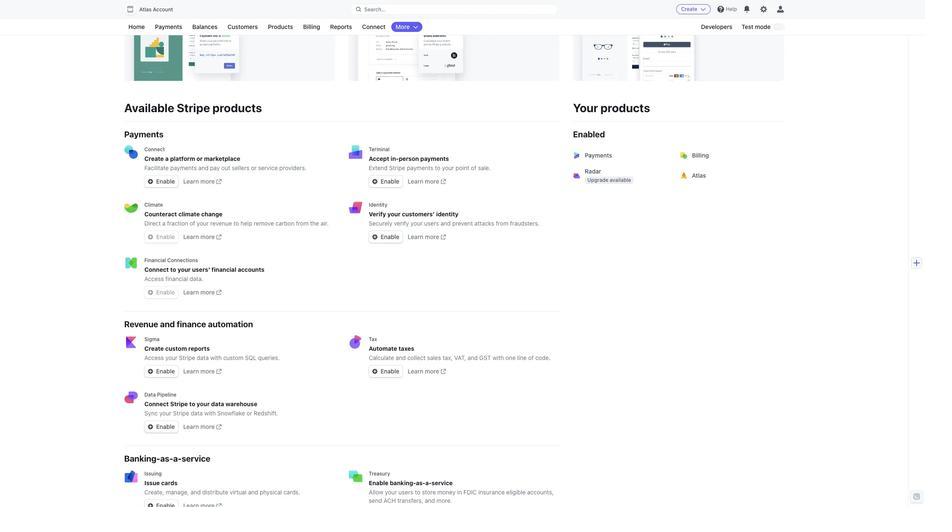 Task type: locate. For each thing, give the bounding box(es) containing it.
1 horizontal spatial a-
[[426, 480, 432, 487]]

2 vertical spatial create
[[144, 345, 164, 353]]

payments inside 'connect create a platform or marketplace facilitate payments and pay out sellers or service providers.'
[[170, 164, 197, 172]]

users down customers'
[[425, 220, 439, 227]]

1 vertical spatial svg image
[[148, 504, 153, 508]]

payments link
[[151, 22, 187, 32], [569, 146, 677, 166]]

enable down securely at left top
[[381, 233, 400, 241]]

money
[[438, 489, 456, 496]]

available stripe products
[[124, 101, 262, 115]]

1 access from the top
[[144, 276, 164, 283]]

your up "pipeline"
[[166, 355, 178, 362]]

learn down collect on the left
[[408, 368, 424, 375]]

0 vertical spatial or
[[197, 155, 203, 162]]

financial down connections
[[166, 276, 188, 283]]

more button
[[392, 22, 423, 32]]

1 horizontal spatial service
[[258, 164, 278, 172]]

learn more for reports
[[183, 368, 215, 375]]

service up issuing issue cards create, manage, and distribute virtual and physical cards.
[[182, 454, 211, 464]]

learn more down collect on the left
[[408, 368, 440, 375]]

or right sellers
[[251, 164, 257, 172]]

your left point on the top of page
[[442, 164, 454, 172]]

access inside sigma create custom reports access your stripe data with custom sql queries.
[[144, 355, 164, 362]]

to inside terminal accept in-person payments extend stripe payments to your point of sale.
[[435, 164, 441, 172]]

connect up sync
[[144, 401, 169, 408]]

sql
[[245, 355, 257, 362]]

data up snowflake
[[211, 401, 224, 408]]

create up facilitate
[[144, 155, 164, 162]]

0 horizontal spatial custom
[[165, 345, 187, 353]]

1 horizontal spatial from
[[496, 220, 509, 227]]

learn more link for person
[[408, 178, 446, 186]]

vat,
[[455, 355, 466, 362]]

data.
[[190, 276, 203, 283]]

notifications image
[[744, 6, 751, 13]]

1 vertical spatial create
[[144, 155, 164, 162]]

svg image down extend
[[372, 179, 378, 184]]

of inside the 'tax automate taxes calculate and collect sales tax, vat, and gst with one line of code.'
[[529, 355, 534, 362]]

1 enable button from the top
[[144, 231, 178, 243]]

learn more link for reports
[[183, 368, 222, 376]]

learn more down terminal accept in-person payments extend stripe payments to your point of sale.
[[408, 178, 440, 185]]

1 vertical spatial a
[[162, 220, 166, 227]]

more
[[201, 178, 215, 185], [425, 178, 440, 185], [201, 233, 215, 241], [425, 233, 440, 241], [201, 289, 215, 296], [201, 368, 215, 375], [425, 368, 440, 375], [201, 424, 215, 431]]

reports
[[330, 23, 352, 30]]

payments down "account"
[[155, 23, 182, 30]]

create for payments
[[144, 155, 164, 162]]

enable link
[[144, 176, 178, 188], [369, 176, 403, 188], [369, 231, 403, 243], [144, 366, 178, 378], [369, 366, 403, 378], [144, 421, 178, 433]]

learn more link for customers'
[[408, 233, 446, 241]]

and left pay
[[199, 164, 209, 172]]

a- up the store at left
[[426, 480, 432, 487]]

payments link up available
[[569, 146, 677, 166]]

send
[[369, 498, 382, 505]]

products
[[213, 101, 262, 115], [601, 101, 651, 115]]

0 vertical spatial atlas
[[139, 6, 152, 13]]

svg image down the financial
[[148, 290, 153, 295]]

cards
[[161, 480, 178, 487]]

customers
[[228, 23, 258, 30]]

connect
[[362, 23, 386, 30], [144, 146, 165, 153], [144, 266, 169, 273], [144, 401, 169, 408]]

learn more link down reports
[[183, 368, 222, 376]]

enable for sync your stripe data with snowflake or redshift.
[[156, 424, 175, 431]]

2 vertical spatial service
[[432, 480, 453, 487]]

more
[[396, 23, 410, 30]]

in
[[458, 489, 462, 496]]

svg image down facilitate
[[148, 179, 153, 184]]

1 vertical spatial access
[[144, 355, 164, 362]]

as- up the store at left
[[416, 480, 426, 487]]

0 horizontal spatial products
[[213, 101, 262, 115]]

enable down facilitate
[[156, 178, 175, 185]]

financial
[[212, 266, 237, 273], [166, 276, 188, 283]]

0 horizontal spatial a-
[[173, 454, 182, 464]]

enable link for extend stripe payments to your point of sale.
[[369, 176, 403, 188]]

and inside treasury enable banking-as-a-service allow your users to store money in fdic insurance eligible accounts, send ach transfers, and more.
[[425, 498, 435, 505]]

0 vertical spatial a
[[165, 155, 169, 162]]

manage,
[[166, 489, 189, 496]]

code.
[[536, 355, 551, 362]]

financial right users'
[[212, 266, 237, 273]]

users inside identity verify your customers' identity securely verify your users and prevent attacks from fraudsters.
[[425, 220, 439, 227]]

users
[[425, 220, 439, 227], [399, 489, 414, 496]]

your up the ach
[[385, 489, 397, 496]]

1 vertical spatial atlas
[[693, 172, 707, 179]]

connect inside 'connect create a platform or marketplace facilitate payments and pay out sellers or service providers.'
[[144, 146, 165, 153]]

connect up facilitate
[[144, 146, 165, 153]]

custom left "sql"
[[223, 355, 244, 362]]

products link
[[264, 22, 297, 32]]

and down "identity"
[[441, 220, 451, 227]]

svg image
[[148, 290, 153, 295], [148, 504, 153, 508]]

connect inside financial connections connect to your users' financial accounts access financial data.
[[144, 266, 169, 273]]

to inside data pipeline connect stripe to your data warehouse sync your stripe data with snowflake or redshift.
[[189, 401, 195, 408]]

from inside climate counteract climate change direct a fraction of your revenue to help remove carbon from the air.
[[296, 220, 309, 227]]

accounts
[[238, 266, 265, 273]]

with inside the 'tax automate taxes calculate and collect sales tax, vat, and gst with one line of code.'
[[493, 355, 504, 362]]

users for customers'
[[425, 220, 439, 227]]

as-
[[160, 454, 173, 464], [416, 480, 426, 487]]

data
[[197, 355, 209, 362], [211, 401, 224, 408], [191, 410, 203, 417]]

svg image for calculate and collect sales tax, vat, and gst with one line of code.
[[372, 369, 378, 374]]

transfers,
[[398, 498, 424, 505]]

learn more down reports
[[183, 368, 215, 375]]

reports link
[[326, 22, 356, 32]]

0 horizontal spatial users
[[399, 489, 414, 496]]

learn more link down customers'
[[408, 233, 446, 241]]

verify
[[394, 220, 409, 227]]

available
[[124, 101, 174, 115]]

learn down fraction
[[183, 233, 199, 241]]

learn more down climate
[[183, 233, 215, 241]]

svg image for access your stripe data with custom sql queries.
[[148, 369, 153, 374]]

enable link up "pipeline"
[[144, 366, 178, 378]]

enable link down securely at left top
[[369, 231, 403, 243]]

2 vertical spatial or
[[247, 410, 252, 417]]

of left sale.
[[471, 164, 477, 172]]

2 svg image from the top
[[148, 504, 153, 508]]

0 horizontal spatial of
[[190, 220, 195, 227]]

with inside data pipeline connect stripe to your data warehouse sync your stripe data with snowflake or redshift.
[[204, 410, 216, 417]]

learn more link down data.
[[183, 289, 222, 297]]

or inside data pipeline connect stripe to your data warehouse sync your stripe data with snowflake or redshift.
[[247, 410, 252, 417]]

billing link
[[299, 22, 325, 32], [676, 146, 785, 166]]

access
[[144, 276, 164, 283], [144, 355, 164, 362]]

1 vertical spatial payments link
[[569, 146, 677, 166]]

radar
[[585, 168, 602, 175]]

available
[[610, 177, 632, 183]]

enabled
[[574, 130, 605, 139]]

2 horizontal spatial of
[[529, 355, 534, 362]]

sale.
[[478, 164, 491, 172]]

svg image up data
[[148, 369, 153, 374]]

service inside 'connect create a platform or marketplace facilitate payments and pay out sellers or service providers.'
[[258, 164, 278, 172]]

1 vertical spatial billing
[[693, 152, 710, 159]]

learn for platform
[[183, 178, 199, 185]]

of
[[471, 164, 477, 172], [190, 220, 195, 227], [529, 355, 534, 362]]

1 vertical spatial data
[[211, 401, 224, 408]]

0 horizontal spatial financial
[[166, 276, 188, 283]]

more down data.
[[201, 289, 215, 296]]

one
[[506, 355, 516, 362]]

access down sigma
[[144, 355, 164, 362]]

and right manage,
[[191, 489, 201, 496]]

learn more link down pay
[[183, 178, 222, 186]]

enable link for facilitate payments and pay out sellers or service providers.
[[144, 176, 178, 188]]

learn more for to
[[183, 289, 215, 296]]

and left the 'gst'
[[468, 355, 478, 362]]

your down customers'
[[411, 220, 423, 227]]

2 horizontal spatial service
[[432, 480, 453, 487]]

svg image down calculate
[[372, 369, 378, 374]]

service left providers.
[[258, 164, 278, 172]]

and down taxes
[[396, 355, 406, 362]]

2 vertical spatial payments
[[585, 152, 613, 159]]

1 vertical spatial custom
[[223, 355, 244, 362]]

svg image down securely at left top
[[372, 235, 378, 240]]

svg image down sync
[[148, 425, 153, 430]]

payments link down "account"
[[151, 22, 187, 32]]

learn more down pay
[[183, 178, 215, 185]]

0 horizontal spatial payments link
[[151, 22, 187, 32]]

learn more for person
[[408, 178, 440, 185]]

1 vertical spatial users
[[399, 489, 414, 496]]

2 vertical spatial of
[[529, 355, 534, 362]]

0 vertical spatial payments
[[155, 23, 182, 30]]

enable button
[[144, 231, 178, 243], [144, 287, 178, 299]]

users up transfers,
[[399, 489, 414, 496]]

1 horizontal spatial billing link
[[676, 146, 785, 166]]

to
[[435, 164, 441, 172], [234, 220, 239, 227], [170, 266, 176, 273], [189, 401, 195, 408], [415, 489, 421, 496]]

accounts,
[[528, 489, 554, 496]]

enable down calculate
[[381, 368, 400, 375]]

learn more for platform
[[183, 178, 215, 185]]

with left "sql"
[[211, 355, 222, 362]]

fraction
[[167, 220, 188, 227]]

the
[[310, 220, 319, 227]]

learn
[[183, 178, 199, 185], [408, 178, 424, 185], [183, 233, 199, 241], [408, 233, 424, 241], [183, 289, 199, 296], [183, 368, 199, 375], [408, 368, 424, 375], [183, 424, 199, 431]]

service up money
[[432, 480, 453, 487]]

1 vertical spatial a-
[[426, 480, 432, 487]]

0 horizontal spatial atlas
[[139, 6, 152, 13]]

taxes
[[399, 345, 415, 353]]

billing up atlas link
[[693, 152, 710, 159]]

create down sigma
[[144, 345, 164, 353]]

and left finance
[[160, 320, 175, 329]]

your down change
[[197, 220, 209, 227]]

to inside climate counteract climate change direct a fraction of your revenue to help remove carbon from the air.
[[234, 220, 239, 227]]

1 vertical spatial enable button
[[144, 287, 178, 299]]

from right attacks
[[496, 220, 509, 227]]

or down warehouse on the left bottom of the page
[[247, 410, 252, 417]]

0 horizontal spatial from
[[296, 220, 309, 227]]

atlas inside atlas link
[[693, 172, 707, 179]]

atlas
[[139, 6, 152, 13], [693, 172, 707, 179]]

enable button down the financial
[[144, 287, 178, 299]]

create inside 'connect create a platform or marketplace facilitate payments and pay out sellers or service providers.'
[[144, 155, 164, 162]]

1 horizontal spatial atlas
[[693, 172, 707, 179]]

of down climate
[[190, 220, 195, 227]]

payments down person
[[407, 164, 434, 172]]

tax,
[[443, 355, 453, 362]]

with inside sigma create custom reports access your stripe data with custom sql queries.
[[211, 355, 222, 362]]

finance
[[177, 320, 206, 329]]

0 vertical spatial a-
[[173, 454, 182, 464]]

learn more link down revenue
[[183, 233, 222, 241]]

more for and
[[201, 178, 215, 185]]

enable link for access your stripe data with custom sql queries.
[[144, 366, 178, 378]]

enable for calculate and collect sales tax, vat, and gst with one line of code.
[[381, 368, 400, 375]]

remove
[[254, 220, 274, 227]]

1 vertical spatial financial
[[166, 276, 188, 283]]

1 from from the left
[[296, 220, 309, 227]]

0 vertical spatial users
[[425, 220, 439, 227]]

0 vertical spatial billing
[[303, 23, 320, 30]]

0 vertical spatial of
[[471, 164, 477, 172]]

enable down extend
[[381, 178, 400, 185]]

or
[[197, 155, 203, 162], [251, 164, 257, 172], [247, 410, 252, 417]]

access inside financial connections connect to your users' financial accounts access financial data.
[[144, 276, 164, 283]]

data down reports
[[197, 355, 209, 362]]

physical
[[260, 489, 282, 496]]

data left snowflake
[[191, 410, 203, 417]]

your
[[442, 164, 454, 172], [388, 211, 401, 218], [197, 220, 209, 227], [411, 220, 423, 227], [178, 266, 191, 273], [166, 355, 178, 362], [197, 401, 210, 408], [160, 410, 172, 417], [385, 489, 397, 496]]

0 vertical spatial billing link
[[299, 22, 325, 32]]

users inside treasury enable banking-as-a-service allow your users to store money in fdic insurance eligible accounts, send ach transfers, and more.
[[399, 489, 414, 496]]

svg image
[[148, 179, 153, 184], [372, 179, 378, 184], [148, 235, 153, 240], [372, 235, 378, 240], [148, 369, 153, 374], [372, 369, 378, 374], [148, 425, 153, 430]]

home
[[129, 23, 145, 30]]

enable link for calculate and collect sales tax, vat, and gst with one line of code.
[[369, 366, 403, 378]]

stripe inside terminal accept in-person payments extend stripe payments to your point of sale.
[[389, 164, 406, 172]]

access down the financial
[[144, 276, 164, 283]]

account
[[153, 6, 173, 13]]

customers link
[[224, 22, 262, 32]]

atlas account button
[[124, 3, 182, 15]]

service inside treasury enable banking-as-a-service allow your users to store money in fdic insurance eligible accounts, send ach transfers, and more.
[[432, 480, 453, 487]]

a- inside treasury enable banking-as-a-service allow your users to store money in fdic insurance eligible accounts, send ach transfers, and more.
[[426, 480, 432, 487]]

2 from from the left
[[496, 220, 509, 227]]

users for as-
[[399, 489, 414, 496]]

enable down the financial
[[156, 289, 175, 296]]

create inside sigma create custom reports access your stripe data with custom sql queries.
[[144, 345, 164, 353]]

more for vat,
[[425, 368, 440, 375]]

0 vertical spatial svg image
[[148, 290, 153, 295]]

balances
[[192, 23, 218, 30]]

more for users
[[425, 233, 440, 241]]

enable link down calculate
[[369, 366, 403, 378]]

0 horizontal spatial service
[[182, 454, 211, 464]]

1 products from the left
[[213, 101, 262, 115]]

a down counteract
[[162, 220, 166, 227]]

billing
[[303, 23, 320, 30], [693, 152, 710, 159]]

1 vertical spatial service
[[182, 454, 211, 464]]

1 vertical spatial of
[[190, 220, 195, 227]]

1 vertical spatial as-
[[416, 480, 426, 487]]

enable link down extend
[[369, 176, 403, 188]]

sync
[[144, 410, 158, 417]]

learn more down customers'
[[408, 233, 440, 241]]

learn for customers'
[[408, 233, 424, 241]]

0 vertical spatial as-
[[160, 454, 173, 464]]

more.
[[437, 498, 452, 505]]

providers.
[[280, 164, 307, 172]]

learn more link for calculate
[[408, 368, 446, 376]]

custom left reports
[[165, 345, 187, 353]]

learn down verify
[[408, 233, 424, 241]]

0 vertical spatial financial
[[212, 266, 237, 273]]

0 vertical spatial enable button
[[144, 231, 178, 243]]

more down terminal accept in-person payments extend stripe payments to your point of sale.
[[425, 178, 440, 185]]

atlas link
[[676, 166, 785, 186]]

learn down data pipeline connect stripe to your data warehouse sync your stripe data with snowflake or redshift.
[[183, 424, 199, 431]]

payments down available
[[124, 130, 164, 139]]

and inside identity verify your customers' identity securely verify your users and prevent attacks from fraudsters.
[[441, 220, 451, 227]]

learn more link
[[183, 178, 222, 186], [408, 178, 446, 186], [183, 233, 222, 241], [408, 233, 446, 241], [183, 289, 222, 297], [183, 368, 222, 376], [408, 368, 446, 376], [183, 423, 222, 432]]

1 svg image from the top
[[148, 290, 153, 295]]

0 vertical spatial data
[[197, 355, 209, 362]]

learn more down data.
[[183, 289, 215, 296]]

or right platform
[[197, 155, 203, 162]]

prevent
[[453, 220, 473, 227]]

a-
[[173, 454, 182, 464], [426, 480, 432, 487]]

securely
[[369, 220, 393, 227]]

1 horizontal spatial users
[[425, 220, 439, 227]]

enable down treasury
[[369, 480, 389, 487]]

0 vertical spatial service
[[258, 164, 278, 172]]

sigma
[[144, 337, 160, 343]]

0 vertical spatial custom
[[165, 345, 187, 353]]

learn down platform
[[183, 178, 199, 185]]

connect down the financial
[[144, 266, 169, 273]]

1 horizontal spatial as-
[[416, 480, 426, 487]]

payments up radar
[[585, 152, 613, 159]]

atlas inside atlas account button
[[139, 6, 152, 13]]

and down the store at left
[[425, 498, 435, 505]]

home link
[[124, 22, 149, 32]]

help
[[241, 220, 252, 227]]

climate
[[144, 202, 163, 208]]

from left 'the'
[[296, 220, 309, 227]]

0 vertical spatial access
[[144, 276, 164, 283]]

identity
[[437, 211, 459, 218]]

2 access from the top
[[144, 355, 164, 362]]

svg image down direct
[[148, 235, 153, 240]]

0 vertical spatial create
[[682, 6, 698, 12]]

a up facilitate
[[165, 155, 169, 162]]

learn down data.
[[183, 289, 199, 296]]

a- up cards
[[173, 454, 182, 464]]

billing left reports
[[303, 23, 320, 30]]

pay
[[210, 164, 220, 172]]

enable down sync
[[156, 424, 175, 431]]

and
[[199, 164, 209, 172], [441, 220, 451, 227], [160, 320, 175, 329], [396, 355, 406, 362], [468, 355, 478, 362], [191, 489, 201, 496], [248, 489, 258, 496], [425, 498, 435, 505]]

connect down search…
[[362, 23, 386, 30]]

1 horizontal spatial of
[[471, 164, 477, 172]]

more down pay
[[201, 178, 215, 185]]

more down revenue
[[201, 233, 215, 241]]

2 enable button from the top
[[144, 287, 178, 299]]

1 horizontal spatial products
[[601, 101, 651, 115]]



Task type: vqa. For each thing, say whether or not it's contained in the screenshot.
Review our guide link
no



Task type: describe. For each thing, give the bounding box(es) containing it.
learn for reports
[[183, 368, 199, 375]]

automate
[[369, 345, 397, 353]]

ach
[[384, 498, 396, 505]]

calculate
[[369, 355, 394, 362]]

revenue
[[124, 320, 158, 329]]

Search… text field
[[351, 4, 558, 15]]

as- inside treasury enable banking-as-a-service allow your users to store money in fdic insurance eligible accounts, send ach transfers, and more.
[[416, 480, 426, 487]]

0 horizontal spatial as-
[[160, 454, 173, 464]]

collect
[[408, 355, 426, 362]]

enable button for your
[[144, 287, 178, 299]]

issuing issue cards create, manage, and distribute virtual and physical cards.
[[144, 471, 300, 496]]

insurance
[[479, 489, 505, 496]]

treasury
[[369, 471, 390, 477]]

terminal accept in-person payments extend stripe payments to your point of sale.
[[369, 146, 491, 172]]

create inside create button
[[682, 6, 698, 12]]

your right sync
[[160, 410, 172, 417]]

developers link
[[697, 22, 737, 32]]

change
[[201, 211, 223, 218]]

your inside sigma create custom reports access your stripe data with custom sql queries.
[[166, 355, 178, 362]]

fdic
[[464, 489, 477, 496]]

verify
[[369, 211, 386, 218]]

treasury enable banking-as-a-service allow your users to store money in fdic insurance eligible accounts, send ach transfers, and more.
[[369, 471, 554, 505]]

and inside 'connect create a platform or marketplace facilitate payments and pay out sellers or service providers.'
[[199, 164, 209, 172]]

enable link for sync your stripe data with snowflake or redshift.
[[144, 421, 178, 433]]

data inside sigma create custom reports access your stripe data with custom sql queries.
[[197, 355, 209, 362]]

create button
[[677, 4, 711, 14]]

identity
[[369, 202, 388, 208]]

learn more for calculate
[[408, 368, 440, 375]]

your inside financial connections connect to your users' financial accounts access financial data.
[[178, 266, 191, 273]]

connections
[[167, 257, 198, 264]]

atlas for atlas
[[693, 172, 707, 179]]

banking-
[[390, 480, 416, 487]]

1 vertical spatial payments
[[124, 130, 164, 139]]

learn for change
[[183, 233, 199, 241]]

stripe inside sigma create custom reports access your stripe data with custom sql queries.
[[179, 355, 195, 362]]

of inside terminal accept in-person payments extend stripe payments to your point of sale.
[[471, 164, 477, 172]]

payments for facilitate payments and pay out sellers or service providers.
[[170, 164, 197, 172]]

platform
[[170, 155, 195, 162]]

developers
[[702, 23, 733, 30]]

from inside identity verify your customers' identity securely verify your users and prevent attacks from fraudsters.
[[496, 220, 509, 227]]

cards.
[[284, 489, 300, 496]]

to inside treasury enable banking-as-a-service allow your users to store money in fdic insurance eligible accounts, send ach transfers, and more.
[[415, 489, 421, 496]]

learn for stripe
[[183, 424, 199, 431]]

payments for extend stripe payments to your point of sale.
[[407, 164, 434, 172]]

revenue
[[210, 220, 232, 227]]

1 horizontal spatial billing
[[693, 152, 710, 159]]

help button
[[715, 3, 741, 16]]

gst
[[480, 355, 491, 362]]

of inside climate counteract climate change direct a fraction of your revenue to help remove carbon from the air.
[[190, 220, 195, 227]]

2 products from the left
[[601, 101, 651, 115]]

extend
[[369, 164, 388, 172]]

marketplace
[[204, 155, 240, 162]]

2 vertical spatial data
[[191, 410, 203, 417]]

learn more for customers'
[[408, 233, 440, 241]]

learn more link for to
[[183, 289, 222, 297]]

create for revenue and finance automation
[[144, 345, 164, 353]]

tax
[[369, 337, 377, 343]]

data
[[144, 392, 156, 398]]

atlas for atlas account
[[139, 6, 152, 13]]

test
[[742, 23, 754, 30]]

a inside climate counteract climate change direct a fraction of your revenue to help remove carbon from the air.
[[162, 220, 166, 227]]

your inside terminal accept in-person payments extend stripe payments to your point of sale.
[[442, 164, 454, 172]]

to inside financial connections connect to your users' financial accounts access financial data.
[[170, 266, 176, 273]]

svg image for facilitate payments and pay out sellers or service providers.
[[148, 179, 153, 184]]

your products
[[574, 101, 651, 115]]

person
[[399, 155, 419, 162]]

in-
[[391, 155, 399, 162]]

terminal
[[369, 146, 390, 153]]

counteract
[[144, 211, 177, 218]]

more for to
[[425, 178, 440, 185]]

0 horizontal spatial billing
[[303, 23, 320, 30]]

accept
[[369, 155, 390, 162]]

climate
[[179, 211, 200, 218]]

learn for to
[[183, 289, 199, 296]]

your left warehouse on the left bottom of the page
[[197, 401, 210, 408]]

enable link for securely verify your users and prevent attacks from fraudsters.
[[369, 231, 403, 243]]

allow
[[369, 489, 384, 496]]

data pipeline connect stripe to your data warehouse sync your stripe data with snowflake or redshift.
[[144, 392, 278, 417]]

payments right person
[[421, 155, 449, 162]]

climate counteract climate change direct a fraction of your revenue to help remove carbon from the air.
[[144, 202, 329, 227]]

fraudsters.
[[510, 220, 540, 227]]

financial
[[144, 257, 166, 264]]

users'
[[192, 266, 210, 273]]

your inside climate counteract climate change direct a fraction of your revenue to help remove carbon from the air.
[[197, 220, 209, 227]]

more for with
[[201, 368, 215, 375]]

customers'
[[402, 211, 435, 218]]

connect link
[[358, 22, 390, 32]]

mode
[[756, 23, 771, 30]]

banking-
[[124, 454, 160, 464]]

eligible
[[507, 489, 526, 496]]

1 vertical spatial or
[[251, 164, 257, 172]]

connect inside data pipeline connect stripe to your data warehouse sync your stripe data with snowflake or redshift.
[[144, 401, 169, 408]]

svg image for extend stripe payments to your point of sale.
[[372, 179, 378, 184]]

and right 'virtual'
[[248, 489, 258, 496]]

enable for facilitate payments and pay out sellers or service providers.
[[156, 178, 175, 185]]

warehouse
[[226, 401, 258, 408]]

1 horizontal spatial financial
[[212, 266, 237, 273]]

your inside treasury enable banking-as-a-service allow your users to store money in fdic insurance eligible accounts, send ach transfers, and more.
[[385, 489, 397, 496]]

automation
[[208, 320, 253, 329]]

1 horizontal spatial custom
[[223, 355, 244, 362]]

learn more for stripe
[[183, 424, 215, 431]]

Search… search field
[[351, 4, 558, 15]]

enable for securely verify your users and prevent attacks from fraudsters.
[[381, 233, 400, 241]]

redshift.
[[254, 410, 278, 417]]

svg image for sync your stripe data with snowflake or redshift.
[[148, 425, 153, 430]]

reports
[[188, 345, 210, 353]]

snowflake
[[217, 410, 245, 417]]

create,
[[144, 489, 164, 496]]

enable down fraction
[[156, 233, 175, 241]]

enable for extend stripe payments to your point of sale.
[[381, 178, 400, 185]]

enable inside treasury enable banking-as-a-service allow your users to store money in fdic insurance eligible accounts, send ach transfers, and more.
[[369, 480, 389, 487]]

1 horizontal spatial payments link
[[569, 146, 677, 166]]

issue
[[144, 480, 160, 487]]

0 horizontal spatial billing link
[[299, 22, 325, 32]]

learn more link for platform
[[183, 178, 222, 186]]

tax automate taxes calculate and collect sales tax, vat, and gst with one line of code.
[[369, 337, 551, 362]]

virtual
[[230, 489, 247, 496]]

facilitate
[[144, 164, 169, 172]]

air.
[[321, 220, 329, 227]]

point
[[456, 164, 470, 172]]

learn more link for change
[[183, 233, 222, 241]]

store
[[422, 489, 436, 496]]

more for your
[[201, 233, 215, 241]]

radar upgrade available
[[585, 168, 632, 183]]

balances link
[[188, 22, 222, 32]]

learn more link for stripe
[[183, 423, 222, 432]]

more for sync
[[201, 424, 215, 431]]

your
[[574, 101, 599, 115]]

test mode
[[742, 23, 771, 30]]

enable for access your stripe data with custom sql queries.
[[156, 368, 175, 375]]

your up verify
[[388, 211, 401, 218]]

sellers
[[232, 164, 250, 172]]

sigma create custom reports access your stripe data with custom sql queries.
[[144, 337, 280, 362]]

learn for person
[[408, 178, 424, 185]]

carbon
[[276, 220, 295, 227]]

issuing
[[144, 471, 162, 477]]

1 vertical spatial billing link
[[676, 146, 785, 166]]

more for access
[[201, 289, 215, 296]]

enable button for direct
[[144, 231, 178, 243]]

search…
[[365, 6, 386, 12]]

revenue and finance automation
[[124, 320, 253, 329]]

0 vertical spatial payments link
[[151, 22, 187, 32]]

upgrade
[[588, 177, 609, 183]]

a inside 'connect create a platform or marketplace facilitate payments and pay out sellers or service providers.'
[[165, 155, 169, 162]]

atlas account
[[139, 6, 173, 13]]

learn more for change
[[183, 233, 215, 241]]

learn for calculate
[[408, 368, 424, 375]]

svg image for securely verify your users and prevent attacks from fraudsters.
[[372, 235, 378, 240]]

banking-as-a-service
[[124, 454, 211, 464]]



